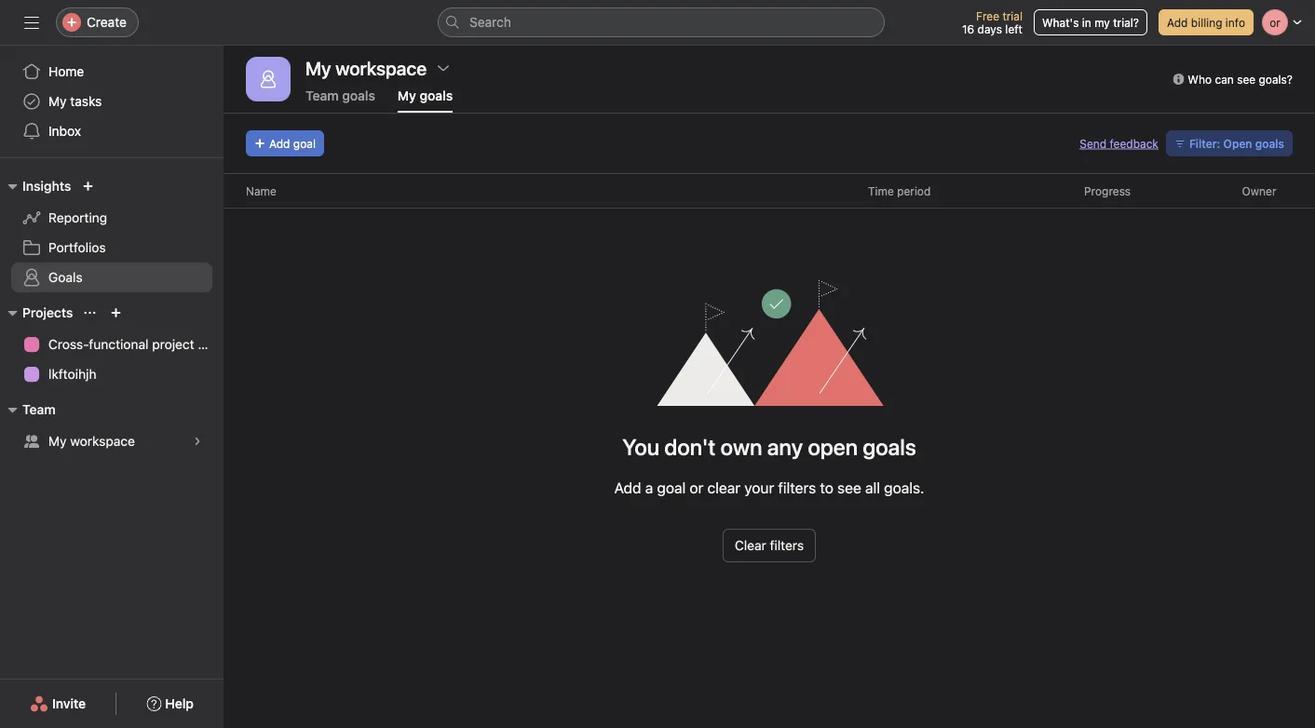 Task type: describe. For each thing, give the bounding box(es) containing it.
can
[[1215, 73, 1234, 86]]

cross-functional project plan link
[[11, 330, 223, 360]]

workspace
[[70, 434, 135, 449]]

create
[[87, 14, 127, 30]]

goals link
[[11, 263, 212, 292]]

goal inside button
[[293, 137, 316, 150]]

what's in my trial? button
[[1034, 9, 1147, 35]]

show options image
[[436, 61, 451, 75]]

clear filters button
[[723, 529, 816, 563]]

teams element
[[0, 393, 224, 460]]

my for my tasks
[[48, 94, 67, 109]]

send feedback
[[1080, 137, 1159, 150]]

functional
[[89, 337, 149, 352]]

add billing info button
[[1159, 9, 1254, 35]]

what's
[[1042, 16, 1079, 29]]

free
[[976, 9, 999, 22]]

a
[[645, 479, 653, 497]]

my workspace
[[305, 57, 427, 79]]

portfolios
[[48, 240, 106, 255]]

my tasks link
[[11, 87, 212, 116]]

inbox link
[[11, 116, 212, 146]]

send feedback link
[[1080, 135, 1159, 152]]

projects
[[22, 305, 73, 320]]

add a goal or clear your filters to see all goals.
[[614, 479, 924, 497]]

filter:
[[1189, 137, 1220, 150]]

project
[[152, 337, 194, 352]]

add for add a goal or clear your filters to see all goals.
[[614, 479, 641, 497]]

team goals link
[[305, 88, 375, 113]]

16
[[962, 22, 974, 35]]

my workspace link
[[11, 427, 212, 456]]

insights
[[22, 178, 71, 194]]

info
[[1226, 16, 1245, 29]]

tasks
[[70, 94, 102, 109]]

filter: open goals
[[1189, 137, 1284, 150]]

my for my goals
[[398, 88, 416, 103]]

see details, my workspace image
[[192, 436, 203, 447]]

any
[[767, 434, 803, 460]]

projects button
[[0, 302, 73, 324]]

open goals
[[808, 434, 916, 460]]

team for team
[[22, 402, 56, 417]]

you
[[622, 434, 660, 460]]

1 horizontal spatial see
[[1237, 73, 1256, 86]]

open
[[1223, 137, 1252, 150]]

search
[[469, 14, 511, 30]]

invite
[[52, 696, 86, 712]]

home link
[[11, 57, 212, 87]]

trial?
[[1113, 16, 1139, 29]]

team for team goals
[[305, 88, 339, 103]]

owner
[[1242, 184, 1276, 197]]

1 vertical spatial see
[[837, 479, 861, 497]]

in
[[1082, 16, 1091, 29]]

own
[[721, 434, 762, 460]]

goals?
[[1259, 73, 1293, 86]]

time
[[868, 184, 894, 197]]

filters inside button
[[770, 538, 804, 553]]

goals for team goals
[[342, 88, 375, 103]]

home
[[48, 64, 84, 79]]

cross-functional project plan
[[48, 337, 223, 352]]

my goals link
[[398, 88, 453, 113]]

goals
[[48, 270, 82, 285]]



Task type: vqa. For each thing, say whether or not it's contained in the screenshot.
A
yes



Task type: locate. For each thing, give the bounding box(es) containing it.
goal
[[293, 137, 316, 150], [657, 479, 686, 497]]

goals down the show options icon
[[420, 88, 453, 103]]

cross-
[[48, 337, 89, 352]]

add inside add goal button
[[269, 137, 290, 150]]

2 horizontal spatial goals
[[1255, 137, 1284, 150]]

team inside dropdown button
[[22, 402, 56, 417]]

add left a
[[614, 479, 641, 497]]

who
[[1188, 73, 1212, 86]]

inbox
[[48, 123, 81, 139]]

my down my workspace
[[398, 88, 416, 103]]

goals down my workspace
[[342, 88, 375, 103]]

help button
[[134, 687, 206, 721]]

0 horizontal spatial goal
[[293, 137, 316, 150]]

my workspace
[[48, 434, 135, 449]]

my down team dropdown button
[[48, 434, 67, 449]]

all
[[865, 479, 880, 497]]

goal down team goals link
[[293, 137, 316, 150]]

0 vertical spatial team
[[305, 88, 339, 103]]

add billing info
[[1167, 16, 1245, 29]]

left
[[1005, 22, 1023, 35]]

filters
[[778, 479, 816, 497], [770, 538, 804, 553]]

team down my workspace
[[305, 88, 339, 103]]

my
[[398, 88, 416, 103], [48, 94, 67, 109], [48, 434, 67, 449]]

see right 'can'
[[1237, 73, 1256, 86]]

0 horizontal spatial add
[[269, 137, 290, 150]]

send
[[1080, 137, 1107, 150]]

my
[[1095, 16, 1110, 29]]

free trial 16 days left
[[962, 9, 1023, 35]]

my goals
[[398, 88, 453, 103]]

add for add goal
[[269, 137, 290, 150]]

goals inside 'dropdown button'
[[1255, 137, 1284, 150]]

new image
[[82, 181, 93, 192]]

my for my workspace
[[48, 434, 67, 449]]

2 horizontal spatial add
[[1167, 16, 1188, 29]]

what's in my trial?
[[1042, 16, 1139, 29]]

my inside teams element
[[48, 434, 67, 449]]

reporting link
[[11, 203, 212, 233]]

team down lkftoihjh
[[22, 402, 56, 417]]

lkftoihjh link
[[11, 360, 212, 389]]

team goals
[[305, 88, 375, 103]]

filter: open goals button
[[1166, 130, 1293, 156]]

progress
[[1084, 184, 1131, 197]]

who can see goals?
[[1188, 73, 1293, 86]]

clear
[[707, 479, 741, 497]]

0 horizontal spatial goals
[[342, 88, 375, 103]]

show options, current sort, top image
[[84, 307, 95, 319]]

add goal button
[[246, 130, 324, 156]]

1 horizontal spatial add
[[614, 479, 641, 497]]

add for add billing info
[[1167, 16, 1188, 29]]

goals.
[[884, 479, 924, 497]]

hide sidebar image
[[24, 15, 39, 30]]

filters left to
[[778, 479, 816, 497]]

or
[[690, 479, 704, 497]]

goals
[[342, 88, 375, 103], [420, 88, 453, 103], [1255, 137, 1284, 150]]

team
[[305, 88, 339, 103], [22, 402, 56, 417]]

create button
[[56, 7, 139, 37]]

add
[[1167, 16, 1188, 29], [269, 137, 290, 150], [614, 479, 641, 497]]

see
[[1237, 73, 1256, 86], [837, 479, 861, 497]]

my tasks
[[48, 94, 102, 109]]

new project or portfolio image
[[110, 307, 121, 319]]

clear filters
[[735, 538, 804, 553]]

time period
[[868, 184, 931, 197]]

trial
[[1003, 9, 1023, 22]]

invite button
[[18, 687, 98, 721]]

you don't own any open goals
[[622, 434, 916, 460]]

0 vertical spatial add
[[1167, 16, 1188, 29]]

plan
[[198, 337, 223, 352]]

0 horizontal spatial team
[[22, 402, 56, 417]]

1 vertical spatial team
[[22, 402, 56, 417]]

search button
[[438, 7, 885, 37]]

0 vertical spatial goal
[[293, 137, 316, 150]]

global element
[[0, 46, 224, 157]]

my left tasks
[[48, 94, 67, 109]]

portfolios link
[[11, 233, 212, 263]]

add left billing
[[1167, 16, 1188, 29]]

name
[[246, 184, 276, 197]]

1 vertical spatial goal
[[657, 479, 686, 497]]

filters right clear
[[770, 538, 804, 553]]

feedback
[[1110, 137, 1159, 150]]

help
[[165, 696, 194, 712]]

0 vertical spatial filters
[[778, 479, 816, 497]]

reporting
[[48, 210, 107, 225]]

lkftoihjh
[[48, 367, 96, 382]]

projects element
[[0, 296, 224, 393]]

your
[[744, 479, 774, 497]]

search list box
[[438, 7, 885, 37]]

clear
[[735, 538, 766, 553]]

billing
[[1191, 16, 1222, 29]]

days
[[978, 22, 1002, 35]]

goals for my goals
[[420, 88, 453, 103]]

to
[[820, 479, 833, 497]]

0 vertical spatial see
[[1237, 73, 1256, 86]]

team button
[[0, 399, 56, 421]]

insights element
[[0, 170, 224, 296]]

don't
[[664, 434, 716, 460]]

add inside add billing info 'button'
[[1167, 16, 1188, 29]]

2 vertical spatial add
[[614, 479, 641, 497]]

see right to
[[837, 479, 861, 497]]

1 horizontal spatial goal
[[657, 479, 686, 497]]

insights button
[[0, 175, 71, 197]]

1 horizontal spatial team
[[305, 88, 339, 103]]

1 horizontal spatial goals
[[420, 88, 453, 103]]

1 vertical spatial filters
[[770, 538, 804, 553]]

goals right "open"
[[1255, 137, 1284, 150]]

1 vertical spatial add
[[269, 137, 290, 150]]

0 horizontal spatial see
[[837, 479, 861, 497]]

add up name
[[269, 137, 290, 150]]

period
[[897, 184, 931, 197]]

goal right a
[[657, 479, 686, 497]]

my inside global element
[[48, 94, 67, 109]]

add goal
[[269, 137, 316, 150]]



